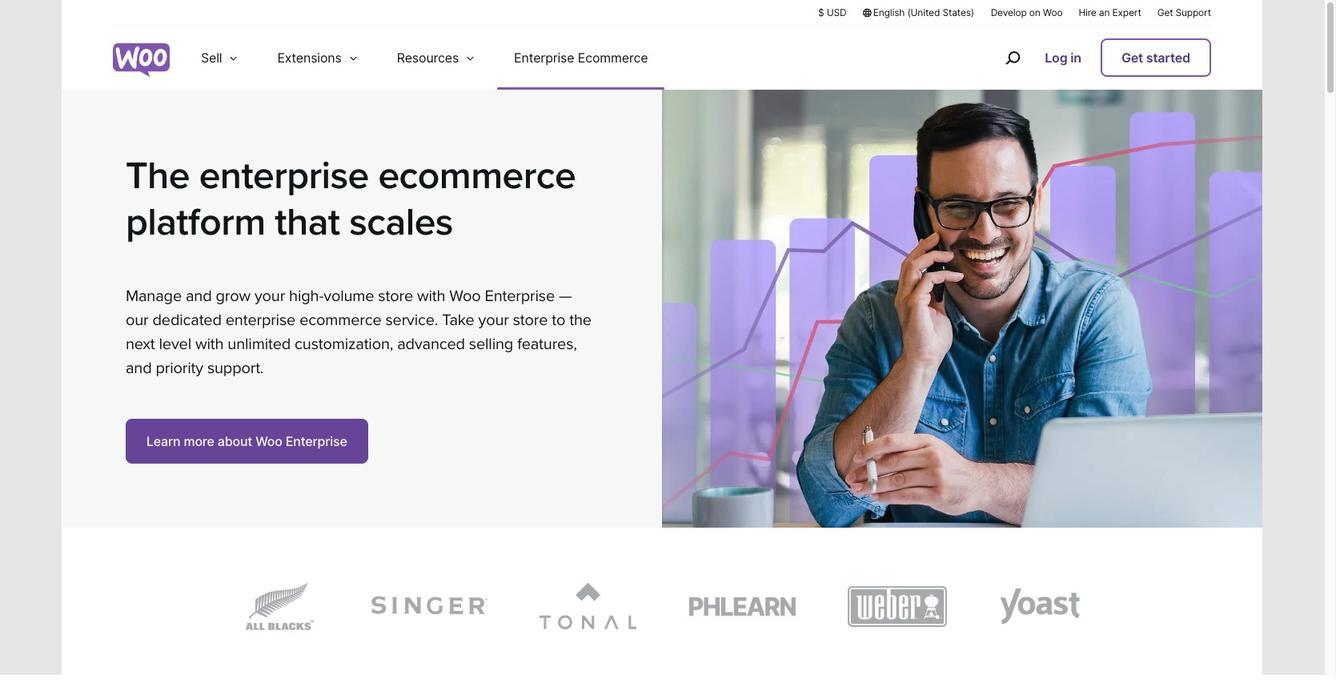 Task type: vqa. For each thing, say whether or not it's contained in the screenshot.
Hire an Expert at the top
yes



Task type: locate. For each thing, give the bounding box(es) containing it.
with up the 'service.' on the left of the page
[[417, 287, 446, 306]]

get left support
[[1158, 6, 1174, 18]]

your up selling
[[479, 311, 509, 330]]

volume
[[324, 287, 374, 306]]

1 vertical spatial with
[[195, 335, 224, 354]]

and
[[186, 287, 212, 306], [126, 359, 152, 378]]

get inside service navigation menu element
[[1122, 50, 1144, 66]]

selling
[[469, 335, 513, 354]]

develop on woo link
[[991, 6, 1063, 19]]

woo right about at bottom
[[256, 433, 282, 449]]

1 horizontal spatial with
[[417, 287, 446, 306]]

store
[[378, 287, 413, 306], [513, 311, 548, 330]]

2 vertical spatial enterprise
[[286, 433, 347, 449]]

enterprise inside enterprise ecommerce link
[[514, 50, 575, 66]]

high-
[[289, 287, 324, 306]]

(united
[[908, 6, 940, 18]]

woo right on
[[1043, 6, 1063, 18]]

1 vertical spatial enterprise
[[226, 311, 296, 330]]

get for get started
[[1122, 50, 1144, 66]]

2 vertical spatial woo
[[256, 433, 282, 449]]

learn
[[147, 433, 180, 449]]

sell
[[201, 50, 222, 66]]

0 horizontal spatial and
[[126, 359, 152, 378]]

0 vertical spatial and
[[186, 287, 212, 306]]

english (united states)
[[873, 6, 975, 18]]

store up the 'service.' on the left of the page
[[378, 287, 413, 306]]

0 vertical spatial enterprise
[[514, 50, 575, 66]]

store left to
[[513, 311, 548, 330]]

extensions
[[277, 50, 342, 66]]

develop on woo
[[991, 6, 1063, 18]]

the
[[126, 153, 190, 199]]

your
[[255, 287, 285, 306], [479, 311, 509, 330]]

enterprise inside manage and grow your high-volume store with woo enterprise — our dedicated enterprise ecommerce service. take your store to the next level with unlimited customization, advanced selling features, and priority support.
[[485, 287, 555, 306]]

enterprise
[[199, 153, 369, 199], [226, 311, 296, 330]]

1 vertical spatial store
[[513, 311, 548, 330]]

support
[[1176, 6, 1212, 18]]

enterprise
[[514, 50, 575, 66], [485, 287, 555, 306], [286, 433, 347, 449]]

1 horizontal spatial get
[[1158, 6, 1174, 18]]

1 vertical spatial get
[[1122, 50, 1144, 66]]

0 horizontal spatial woo
[[256, 433, 282, 449]]

your left high-
[[255, 287, 285, 306]]

get started link
[[1101, 38, 1212, 77]]

ecommerce
[[578, 50, 648, 66]]

woo up take
[[450, 287, 481, 306]]

0 vertical spatial get
[[1158, 6, 1174, 18]]

1 horizontal spatial store
[[513, 311, 548, 330]]

1 vertical spatial enterprise
[[485, 287, 555, 306]]

get
[[1158, 6, 1174, 18], [1122, 50, 1144, 66]]

with down dedicated
[[195, 335, 224, 354]]

0 horizontal spatial your
[[255, 287, 285, 306]]

features,
[[517, 335, 577, 354]]

resources
[[397, 50, 459, 66]]

0 horizontal spatial store
[[378, 287, 413, 306]]

customization,
[[295, 335, 393, 354]]

get support
[[1158, 6, 1212, 18]]

and down "next"
[[126, 359, 152, 378]]

2 horizontal spatial woo
[[1043, 6, 1063, 18]]

the enterprise ecommerce platform that scales
[[126, 153, 576, 246]]

1 vertical spatial ecommerce
[[300, 311, 382, 330]]

0 vertical spatial enterprise
[[199, 153, 369, 199]]

on
[[1030, 6, 1041, 18]]

1 horizontal spatial woo
[[450, 287, 481, 306]]

get for get support
[[1158, 6, 1174, 18]]

get started
[[1122, 50, 1191, 66]]

0 horizontal spatial get
[[1122, 50, 1144, 66]]

states)
[[943, 6, 975, 18]]

0 vertical spatial ecommerce
[[378, 153, 576, 199]]

log in
[[1045, 50, 1082, 66]]

—
[[559, 287, 572, 306]]

1 vertical spatial woo
[[450, 287, 481, 306]]

hire
[[1079, 6, 1097, 18]]

scales
[[349, 199, 453, 246]]

0 horizontal spatial with
[[195, 335, 224, 354]]

0 vertical spatial woo
[[1043, 6, 1063, 18]]

get left started
[[1122, 50, 1144, 66]]

platform
[[126, 199, 266, 246]]

ecommerce
[[378, 153, 576, 199], [300, 311, 382, 330]]

1 horizontal spatial your
[[479, 311, 509, 330]]

1 vertical spatial and
[[126, 359, 152, 378]]

with
[[417, 287, 446, 306], [195, 335, 224, 354]]

get support link
[[1158, 6, 1212, 19]]

english (united states) button
[[863, 6, 975, 19]]

woo
[[1043, 6, 1063, 18], [450, 287, 481, 306], [256, 433, 282, 449]]

and up dedicated
[[186, 287, 212, 306]]

level
[[159, 335, 191, 354]]



Task type: describe. For each thing, give the bounding box(es) containing it.
more
[[184, 433, 214, 449]]

priority
[[156, 359, 203, 378]]

manage and grow your high-volume store with woo enterprise — our dedicated enterprise ecommerce service. take your store to the next level with unlimited customization, advanced selling features, and priority support.
[[126, 287, 592, 378]]

support.
[[207, 359, 264, 378]]

0 vertical spatial with
[[417, 287, 446, 306]]

about
[[218, 433, 252, 449]]

the
[[570, 311, 592, 330]]

expert
[[1113, 6, 1142, 18]]

woo inside manage and grow your high-volume store with woo enterprise — our dedicated enterprise ecommerce service. take your store to the next level with unlimited customization, advanced selling features, and priority support.
[[450, 287, 481, 306]]

$ usd
[[818, 6, 847, 18]]

enterprise inside learn more about woo enterprise link
[[286, 433, 347, 449]]

$ usd button
[[818, 6, 847, 19]]

ecommerce inside the enterprise ecommerce platform that scales
[[378, 153, 576, 199]]

take
[[442, 311, 475, 330]]

advanced
[[397, 335, 465, 354]]

service navigation menu element
[[972, 32, 1212, 84]]

0 vertical spatial your
[[255, 287, 285, 306]]

ecommerce inside manage and grow your high-volume store with woo enterprise — our dedicated enterprise ecommerce service. take your store to the next level with unlimited customization, advanced selling features, and priority support.
[[300, 311, 382, 330]]

develop
[[991, 6, 1027, 18]]

in
[[1071, 50, 1082, 66]]

1 horizontal spatial and
[[186, 287, 212, 306]]

hire an expert link
[[1079, 6, 1142, 19]]

$
[[818, 6, 824, 18]]

manage
[[126, 287, 182, 306]]

learn more about woo enterprise
[[147, 433, 347, 449]]

log in link
[[1039, 40, 1088, 75]]

enterprise ecommerce
[[514, 50, 648, 66]]

started
[[1147, 50, 1191, 66]]

grow
[[216, 287, 251, 306]]

search image
[[1000, 45, 1026, 70]]

english
[[873, 6, 905, 18]]

to
[[552, 311, 566, 330]]

log
[[1045, 50, 1068, 66]]

enterprise ecommerce link
[[495, 26, 667, 90]]

next
[[126, 335, 155, 354]]

enterprise inside manage and grow your high-volume store with woo enterprise — our dedicated enterprise ecommerce service. take your store to the next level with unlimited customization, advanced selling features, and priority support.
[[226, 311, 296, 330]]

enterprise inside the enterprise ecommerce platform that scales
[[199, 153, 369, 199]]

0 vertical spatial store
[[378, 287, 413, 306]]

1 vertical spatial your
[[479, 311, 509, 330]]

resources button
[[378, 26, 495, 90]]

hire an expert
[[1079, 6, 1142, 18]]

learn more about woo enterprise link
[[126, 419, 368, 464]]

extensions button
[[258, 26, 378, 90]]

dedicated
[[153, 311, 222, 330]]

usd
[[827, 6, 847, 18]]

service.
[[386, 311, 438, 330]]

that
[[275, 199, 340, 246]]

sell button
[[182, 26, 258, 90]]

an
[[1099, 6, 1110, 18]]

unlimited
[[228, 335, 291, 354]]

our
[[126, 311, 149, 330]]



